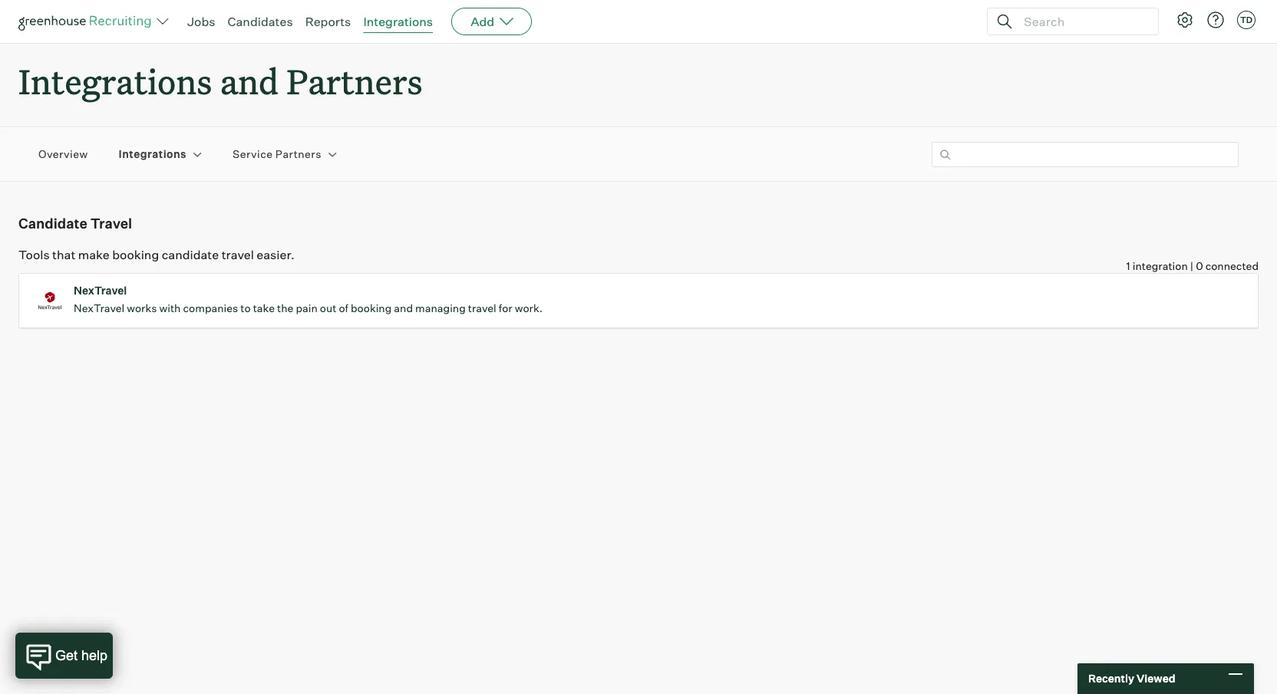 Task type: locate. For each thing, give the bounding box(es) containing it.
overview link
[[38, 147, 88, 162]]

nextravel down make
[[74, 284, 127, 297]]

integrations
[[364, 14, 433, 29], [18, 58, 212, 104], [119, 148, 187, 161]]

managing
[[415, 302, 466, 315]]

0 horizontal spatial travel
[[222, 247, 254, 263]]

travel
[[90, 215, 132, 232]]

partners
[[287, 58, 423, 104], [276, 148, 322, 161]]

0 horizontal spatial integrations link
[[119, 147, 187, 162]]

1 horizontal spatial travel
[[468, 302, 497, 315]]

|
[[1191, 260, 1194, 273]]

booking down travel
[[112, 247, 159, 263]]

1 vertical spatial nextravel
[[74, 302, 125, 315]]

jobs link
[[187, 14, 215, 29]]

recently
[[1089, 673, 1135, 686]]

booking right 'of'
[[351, 302, 392, 315]]

booking
[[112, 247, 159, 263], [351, 302, 392, 315]]

configure image
[[1176, 11, 1195, 29]]

td
[[1241, 15, 1253, 25]]

and
[[220, 58, 279, 104], [394, 302, 413, 315]]

0 vertical spatial nextravel
[[74, 284, 127, 297]]

that
[[52, 247, 75, 263]]

1 horizontal spatial and
[[394, 302, 413, 315]]

1 vertical spatial and
[[394, 302, 413, 315]]

1 integration | 0 connected
[[1127, 260, 1259, 273]]

service
[[233, 148, 273, 161]]

recently viewed
[[1089, 673, 1176, 686]]

integration
[[1133, 260, 1189, 273]]

candidates
[[228, 14, 293, 29]]

0 vertical spatial travel
[[222, 247, 254, 263]]

1 vertical spatial integrations link
[[119, 147, 187, 162]]

viewed
[[1137, 673, 1176, 686]]

candidate
[[18, 215, 87, 232]]

2 nextravel from the top
[[74, 302, 125, 315]]

companies
[[183, 302, 238, 315]]

jobs
[[187, 14, 215, 29]]

connected
[[1206, 260, 1259, 273]]

partners down reports link
[[287, 58, 423, 104]]

travel left easier.
[[222, 247, 254, 263]]

travel
[[222, 247, 254, 263], [468, 302, 497, 315]]

tools
[[18, 247, 50, 263]]

candidate
[[162, 247, 219, 263]]

1 horizontal spatial booking
[[351, 302, 392, 315]]

service partners
[[233, 148, 322, 161]]

1 vertical spatial booking
[[351, 302, 392, 315]]

None text field
[[932, 142, 1239, 167]]

0 horizontal spatial booking
[[112, 247, 159, 263]]

1 horizontal spatial integrations link
[[364, 14, 433, 29]]

nextravel
[[74, 284, 127, 297], [74, 302, 125, 315]]

with
[[159, 302, 181, 315]]

and down candidates link
[[220, 58, 279, 104]]

nextravel left works
[[74, 302, 125, 315]]

travel left for
[[468, 302, 497, 315]]

partners right service
[[276, 148, 322, 161]]

travel inside nextravel nextravel works with companies to take the pain out of booking and managing travel for work.
[[468, 302, 497, 315]]

1
[[1127, 260, 1131, 273]]

integrations link
[[364, 14, 433, 29], [119, 147, 187, 162]]

and left managing
[[394, 302, 413, 315]]

1 nextravel from the top
[[74, 284, 127, 297]]

1 vertical spatial travel
[[468, 302, 497, 315]]

0 horizontal spatial and
[[220, 58, 279, 104]]



Task type: vqa. For each thing, say whether or not it's contained in the screenshot.
'Diversity'
no



Task type: describe. For each thing, give the bounding box(es) containing it.
works
[[127, 302, 157, 315]]

integrations and partners
[[18, 58, 423, 104]]

make
[[78, 247, 110, 263]]

the
[[277, 302, 294, 315]]

1 vertical spatial partners
[[276, 148, 322, 161]]

0 vertical spatial booking
[[112, 247, 159, 263]]

td button
[[1238, 11, 1256, 29]]

pain
[[296, 302, 318, 315]]

of
[[339, 302, 349, 315]]

service partners link
[[233, 147, 322, 162]]

0 vertical spatial integrations
[[364, 14, 433, 29]]

greenhouse recruiting image
[[18, 12, 157, 31]]

td button
[[1235, 8, 1259, 32]]

candidates link
[[228, 14, 293, 29]]

and inside nextravel nextravel works with companies to take the pain out of booking and managing travel for work.
[[394, 302, 413, 315]]

0 vertical spatial partners
[[287, 58, 423, 104]]

overview
[[38, 148, 88, 161]]

reports
[[305, 14, 351, 29]]

take
[[253, 302, 275, 315]]

1 vertical spatial integrations
[[18, 58, 212, 104]]

reports link
[[305, 14, 351, 29]]

0 vertical spatial integrations link
[[364, 14, 433, 29]]

2 vertical spatial integrations
[[119, 148, 187, 161]]

add
[[471, 14, 495, 29]]

booking inside nextravel nextravel works with companies to take the pain out of booking and managing travel for work.
[[351, 302, 392, 315]]

out
[[320, 302, 337, 315]]

easier.
[[257, 247, 295, 263]]

0 vertical spatial and
[[220, 58, 279, 104]]

to
[[241, 302, 251, 315]]

tools that make booking candidate travel easier.
[[18, 247, 295, 263]]

add button
[[452, 8, 532, 35]]

nextravel nextravel works with companies to take the pain out of booking and managing travel for work.
[[74, 284, 543, 315]]

work.
[[515, 302, 543, 315]]

0
[[1196, 260, 1204, 273]]

candidate travel
[[18, 215, 132, 232]]

for
[[499, 302, 513, 315]]

Search text field
[[1021, 10, 1145, 33]]



